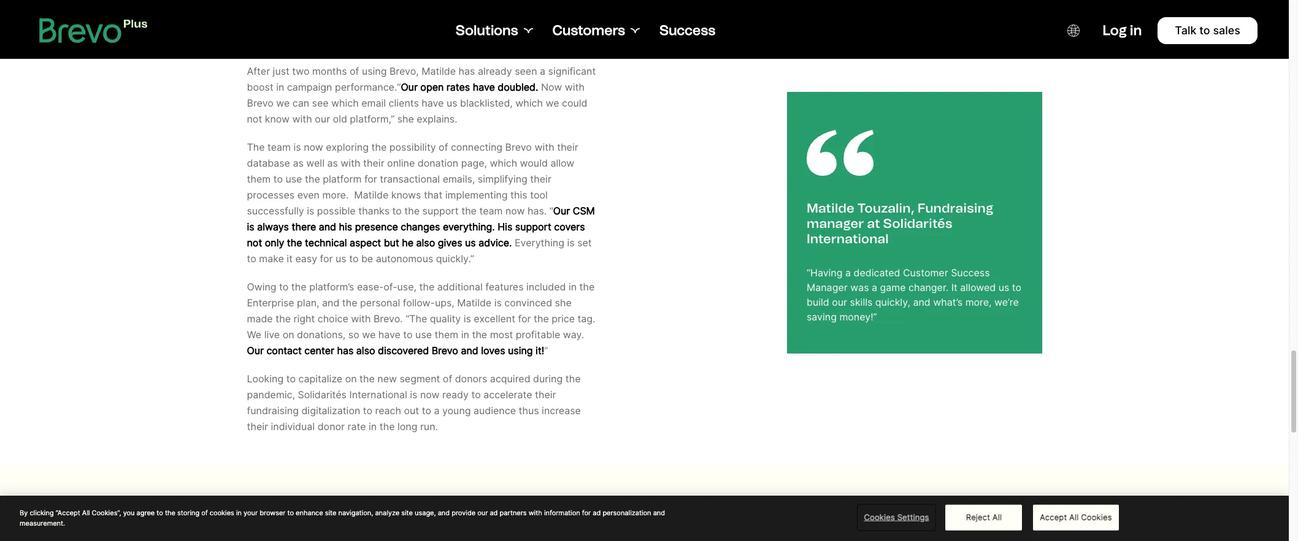 Task type: vqa. For each thing, say whether or not it's contained in the screenshot.
What
no



Task type: describe. For each thing, give the bounding box(es) containing it.
advice.
[[479, 237, 512, 249]]

ready
[[443, 389, 469, 401]]

also inside our csm is always there and his presence changes everything. his support covers not only the technical aspect but he also gives us advice.
[[416, 237, 435, 249]]

customers
[[553, 22, 625, 39]]

personal
[[360, 297, 400, 309]]

segment
[[400, 373, 440, 385]]

blacklisted,
[[460, 97, 513, 109]]

success inside "having a dedicated customer success manager was a game changer. it allowed us to build our skills quickly, and what's more, we're saving money!"
[[951, 267, 990, 279]]

more,
[[966, 296, 992, 308]]

digitalization
[[302, 405, 360, 417]]

most
[[490, 329, 513, 341]]

and inside "having a dedicated customer success manager was a game changer. it allowed us to build our skills quickly, and what's more, we're saving money!"
[[914, 296, 931, 308]]

matilde inside owing to the platform's ease-of-use, the additional features included in the enterprise plan, and the personal follow-ups, matilde is convinced she made the right choice with brevo.
[[457, 297, 492, 309]]

fundraising
[[918, 201, 994, 216]]

we for for
[[362, 329, 376, 341]]

browser
[[260, 509, 286, 518]]

your
[[244, 509, 258, 518]]

simplifying
[[478, 173, 528, 185]]

quickly,
[[876, 296, 911, 308]]

the down well
[[305, 173, 320, 185]]

looking
[[247, 373, 284, 385]]

with down can
[[292, 113, 312, 125]]

could
[[562, 97, 588, 109]]

0 horizontal spatial success
[[660, 22, 716, 39]]

brevo inside the quality is excellent for the price tag. we live on donations, so we have to use them in the most profitable way. our contact center has also discovered brevo and loves using it! "
[[432, 345, 458, 357]]

changes
[[401, 221, 440, 233]]

but
[[384, 237, 399, 249]]

to down "knows"
[[393, 205, 402, 217]]

measurement.
[[20, 520, 65, 528]]

live
[[264, 329, 280, 341]]

us inside our csm is always there and his presence changes everything. his support covers not only the technical aspect but he also gives us advice.
[[465, 237, 476, 249]]

and inside double open rates and excellent value for money
[[482, 0, 530, 8]]

gives
[[438, 237, 462, 249]]

the down "knows"
[[405, 205, 420, 217]]

looking to capitalize on the new segment of donors acquired during the pandemic, solidarités international is now ready to accelerate their fundraising digitalization to reach out to a young audience thus increase their individual donor rate in the long run.
[[247, 373, 581, 433]]

to up rate
[[363, 405, 373, 417]]

everything is set to make it easy for us to be autonomous quickly.
[[247, 237, 592, 265]]

to inside the quality is excellent for the price tag. we live on donations, so we have to use them in the most profitable way. our contact center has also discovered brevo and loves using it! "
[[403, 329, 413, 341]]

their down 'fundraising'
[[247, 421, 268, 433]]

the left 'new'
[[360, 373, 375, 385]]

reach
[[375, 405, 401, 417]]

success link
[[660, 22, 716, 39]]

discovered
[[378, 345, 429, 357]]

matilde inside the team is now exploring the possibility of connecting brevo with their database as well as with their online donation page, which would allow them to use the platform for transactional emails, simplifying their processes even more.  matilde knows that implementing this tool successfully is possible thanks to the support the team now has.
[[354, 189, 389, 201]]

is down can
[[294, 141, 301, 153]]

the down reach
[[380, 421, 395, 433]]

1 site from the left
[[325, 509, 337, 518]]

saving
[[807, 311, 837, 323]]

quality
[[430, 313, 461, 325]]

all inside by clicking "accept all cookies", you agree to the storing of cookies in your browser to enhance site navigation, analyze site usage, and provide our ad partners with information for ad personalization and measurement.
[[82, 509, 90, 518]]

ease-
[[357, 281, 384, 293]]

transactional
[[380, 173, 440, 185]]

solidarités inside 'matilde touzalin, fundraising manager at solidarités international'
[[884, 216, 953, 232]]

1 ad from the left
[[490, 509, 498, 518]]

log in
[[1103, 22, 1142, 39]]

not inside now with brevo we can see which email clients have us blacklisted, which we could not know with our old platform,
[[247, 113, 262, 125]]

and inside our csm is always there and his presence changes everything. his support covers not only the technical aspect but he also gives us advice.
[[319, 221, 336, 233]]

is inside owing to the platform's ease-of-use, the additional features included in the enterprise plan, and the personal follow-ups, matilde is convinced she made the right choice with brevo.
[[495, 297, 502, 309]]

to up the pandemic,
[[286, 373, 296, 385]]

is inside looking to capitalize on the new segment of donors acquired during the pandemic, solidarités international is now ready to accelerate their fundraising digitalization to reach out to a young audience thus increase their individual donor rate in the long run.
[[410, 389, 418, 401]]

us inside now with brevo we can see which email clients have us blacklisted, which we could not know with our old platform,
[[447, 97, 458, 109]]

with inside owing to the platform's ease-of-use, the additional features included in the enterprise plan, and the personal follow-ups, matilde is convinced she made the right choice with brevo.
[[351, 313, 371, 325]]

even
[[297, 189, 320, 201]]

" for connecting
[[550, 205, 554, 217]]

which up old
[[332, 97, 359, 109]]

csm
[[573, 205, 595, 217]]

of inside looking to capitalize on the new segment of donors acquired during the pandemic, solidarités international is now ready to accelerate their fundraising digitalization to reach out to a young audience thus increase their individual donor rate in the long run.
[[443, 373, 452, 385]]

make
[[259, 253, 284, 265]]

by
[[20, 509, 28, 518]]

has inside the quality is excellent for the price tag. we live on donations, so we have to use them in the most profitable way. our contact center has also discovered brevo and loves using it! "
[[337, 345, 354, 357]]

is down even
[[307, 205, 314, 217]]

the down platform,
[[372, 141, 387, 153]]

2 horizontal spatial have
[[473, 81, 495, 93]]

has inside after just two months of using brevo, matilde has already seen a significant boost in campaign performance.
[[459, 65, 475, 77]]

all for reject all
[[993, 513, 1002, 523]]

to up the processes
[[274, 173, 283, 185]]

would
[[520, 157, 548, 169]]

settings
[[898, 513, 930, 523]]

in inside by clicking "accept all cookies", you agree to the storing of cookies in your browser to enhance site navigation, analyze site usage, and provide our ad partners with information for ad personalization and measurement.
[[236, 509, 242, 518]]

run.
[[420, 421, 438, 433]]

international inside looking to capitalize on the new segment of donors acquired during the pandemic, solidarités international is now ready to accelerate their fundraising digitalization to reach out to a young audience thus increase their individual donor rate in the long run.
[[350, 389, 407, 401]]

which inside the team is now exploring the possibility of connecting brevo with their database as well as with their online donation page, which would allow them to use the platform for transactional emails, simplifying their processes even more.  matilde knows that implementing this tool successfully is possible thanks to the support the team now has.
[[490, 157, 517, 169]]

has.
[[528, 205, 547, 217]]

the up profitable
[[534, 313, 549, 325]]

now
[[541, 81, 562, 93]]

is inside everything is set to make it easy for us to be autonomous quickly.
[[567, 237, 575, 249]]

loves
[[481, 345, 505, 357]]

performance.
[[335, 81, 397, 93]]

all for accept all cookies
[[1070, 513, 1079, 523]]

" inside the quality is excellent for the price tag. we live on donations, so we have to use them in the most profitable way. our contact center has also discovered brevo and loves using it! "
[[545, 345, 548, 357]]

at
[[868, 216, 881, 232]]

his
[[498, 221, 513, 233]]

to left be
[[349, 253, 359, 265]]

see
[[312, 97, 329, 109]]

our csm is always there and his presence changes everything. his support covers not only the technical aspect but he also gives us advice.
[[247, 205, 595, 249]]

online
[[387, 157, 415, 169]]

email
[[362, 97, 386, 109]]

to right the browser
[[288, 509, 294, 518]]

use inside the quality is excellent for the price tag. we live on donations, so we have to use them in the most profitable way. our contact center has also discovered brevo and loves using it! "
[[416, 329, 432, 341]]

talk
[[1176, 24, 1197, 37]]

a inside after just two months of using brevo, matilde has already seen a significant boost in campaign performance.
[[540, 65, 546, 77]]

already
[[478, 65, 512, 77]]

2 as from the left
[[327, 157, 338, 169]]

open inside double open rates and excellent value for money
[[342, 0, 406, 8]]

out
[[404, 405, 419, 417]]

can
[[293, 97, 309, 109]]

and right personalization
[[653, 509, 665, 518]]

be
[[361, 253, 373, 265]]

them inside the quality is excellent for the price tag. we live on donations, so we have to use them in the most profitable way. our contact center has also discovered brevo and loves using it! "
[[435, 329, 459, 341]]

the inside our csm is always there and his presence changes everything. his support covers not only the technical aspect but he also gives us advice.
[[287, 237, 302, 249]]

double open rates and excellent value for money
[[247, 0, 565, 39]]

excellent inside double open rates and excellent value for money
[[247, 9, 359, 39]]

clicking
[[30, 509, 54, 518]]

successfully
[[247, 205, 304, 217]]

increase
[[542, 405, 581, 417]]

0 horizontal spatial we
[[276, 97, 290, 109]]

their down during
[[535, 389, 556, 401]]

and inside owing to the platform's ease-of-use, the additional features included in the enterprise plan, and the personal follow-ups, matilde is convinced she made the right choice with brevo.
[[322, 297, 340, 309]]

the inside by clicking "accept all cookies", you agree to the storing of cookies in your browser to enhance site navigation, analyze site usage, and provide our ad partners with information for ad personalization and measurement.
[[165, 509, 176, 518]]

the team is now exploring the possibility of connecting brevo with their database as well as with their online donation page, which would allow them to use the platform for transactional emails, simplifying their processes even more.  matilde knows that implementing this tool successfully is possible thanks to the support the team now has.
[[247, 141, 579, 217]]

boost
[[247, 81, 274, 93]]

2 cookies from the left
[[1082, 513, 1113, 523]]

his
[[339, 221, 352, 233]]

0 vertical spatial she
[[398, 113, 414, 125]]

touzalin,
[[858, 201, 915, 216]]

rate
[[348, 421, 366, 433]]

the up live
[[276, 313, 291, 325]]

for inside the team is now exploring the possibility of connecting brevo with their database as well as with their online donation page, which would allow them to use the platform for transactional emails, simplifying their processes even more.  matilde knows that implementing this tool successfully is possible thanks to the support the team now has.
[[365, 173, 377, 185]]

emails,
[[443, 173, 475, 185]]

now inside looking to capitalize on the new segment of donors acquired during the pandemic, solidarités international is now ready to accelerate their fundraising digitalization to reach out to a young audience thus increase their individual donor rate in the long run.
[[420, 389, 440, 401]]

to down "donors"
[[472, 389, 481, 401]]

1 vertical spatial rates
[[447, 81, 470, 93]]

"having
[[807, 267, 843, 279]]

this
[[511, 189, 528, 201]]

0 horizontal spatial team
[[268, 141, 291, 153]]

center
[[305, 345, 334, 357]]

a inside looking to capitalize on the new segment of donors acquired during the pandemic, solidarités international is now ready to accelerate their fundraising digitalization to reach out to a young audience thus increase their individual donor rate in the long run.
[[434, 405, 440, 417]]

using inside the quality is excellent for the price tag. we live on donations, so we have to use them in the most profitable way. our contact center has also discovered brevo and loves using it! "
[[508, 345, 533, 357]]

our inside the quality is excellent for the price tag. we live on donations, so we have to use them in the most profitable way. our contact center has also discovered brevo and loves using it! "
[[247, 345, 264, 357]]

the up everything.
[[462, 205, 477, 217]]

included
[[527, 281, 566, 293]]

and right usage,
[[438, 509, 450, 518]]

with inside by clicking "accept all cookies", you agree to the storing of cookies in your browser to enhance site navigation, analyze site usage, and provide our ad partners with information for ad personalization and measurement.
[[529, 509, 542, 518]]

usage,
[[415, 509, 436, 518]]

build
[[807, 296, 830, 308]]

individual
[[271, 421, 315, 433]]

dedicated
[[854, 267, 901, 279]]

now with brevo we can see which email clients have us blacklisted, which we could not know with our old platform,
[[247, 81, 588, 125]]

international inside 'matilde touzalin, fundraising manager at solidarités international'
[[807, 232, 889, 247]]

allow
[[551, 157, 575, 169]]

with down the exploring
[[341, 157, 361, 169]]

use inside the team is now exploring the possibility of connecting brevo with their database as well as with their online donation page, which would allow them to use the platform for transactional emails, simplifying their processes even more.  matilde knows that implementing this tool successfully is possible thanks to the support the team now has.
[[286, 173, 302, 185]]

our inside "having a dedicated customer success manager was a game changer. it allowed us to build our skills quickly, and what's more, we're saving money!"
[[832, 296, 848, 308]]

in inside after just two months of using brevo, matilde has already seen a significant boost in campaign performance.
[[276, 81, 284, 93]]

we
[[247, 329, 262, 341]]

the up choice
[[342, 297, 358, 309]]

" for additional
[[406, 313, 410, 325]]

of inside the team is now exploring the possibility of connecting brevo with their database as well as with their online donation page, which would allow them to use the platform for transactional emails, simplifying their processes even more.  matilde knows that implementing this tool successfully is possible thanks to the support the team now has.
[[439, 141, 448, 153]]

brevo image
[[39, 18, 148, 43]]

" she explains.
[[391, 113, 458, 125]]

information
[[544, 509, 580, 518]]



Task type: locate. For each thing, give the bounding box(es) containing it.
in inside the quality is excellent for the price tag. we live on donations, so we have to use them in the most profitable way. our contact center has also discovered brevo and loves using it! "
[[461, 329, 469, 341]]

of inside after just two months of using brevo, matilde has already seen a significant boost in campaign performance.
[[350, 65, 359, 77]]

on
[[283, 329, 294, 341], [345, 373, 357, 385]]

use up even
[[286, 173, 302, 185]]

is inside our csm is always there and his presence changes everything. his support covers not only the technical aspect but he also gives us advice.
[[247, 221, 255, 233]]

with up so
[[351, 313, 371, 325]]

1 vertical spatial success
[[951, 267, 990, 279]]

their left online
[[363, 157, 385, 169]]

the for quality
[[410, 313, 427, 325]]

them inside the team is now exploring the possibility of connecting brevo with their database as well as with their online donation page, which would allow them to use the platform for transactional emails, simplifying their processes even more.  matilde knows that implementing this tool successfully is possible thanks to the support the team now has.
[[247, 173, 271, 185]]

their
[[557, 141, 579, 153], [363, 157, 385, 169], [530, 173, 552, 185], [535, 389, 556, 401], [247, 421, 268, 433]]

reject all
[[967, 513, 1002, 523]]

cookies settings button
[[859, 506, 935, 530]]

2 site from the left
[[402, 509, 413, 518]]

we inside the quality is excellent for the price tag. we live on donations, so we have to use them in the most profitable way. our contact center has also discovered brevo and loves using it! "
[[362, 329, 376, 341]]

the inside the quality is excellent for the price tag. we live on donations, so we have to use them in the most profitable way. our contact center has also discovered brevo and loves using it! "
[[410, 313, 427, 325]]

1 horizontal spatial international
[[807, 232, 889, 247]]

1 horizontal spatial solidarités
[[884, 216, 953, 232]]

0 horizontal spatial the
[[247, 141, 265, 153]]

0 horizontal spatial also
[[356, 345, 375, 357]]

always
[[257, 221, 289, 233]]

money!"
[[840, 311, 878, 323]]

is left set
[[567, 237, 575, 249]]

for right platform
[[365, 173, 377, 185]]

possible
[[317, 205, 356, 217]]

the for team
[[247, 141, 265, 153]]

for inside double open rates and excellent value for money
[[437, 9, 473, 39]]

which down doubled.
[[516, 97, 543, 109]]

log
[[1103, 22, 1127, 39]]

1 vertical spatial brevo
[[506, 141, 532, 153]]

to up we're
[[1013, 281, 1022, 294]]

we down the now
[[546, 97, 559, 109]]

1 vertical spatial our
[[554, 205, 570, 217]]

to inside talk to sales button
[[1200, 24, 1211, 37]]

0 horizontal spatial "
[[391, 113, 395, 125]]

she
[[398, 113, 414, 125], [555, 297, 572, 309]]

1 vertical spatial has
[[337, 345, 354, 357]]

team up his on the top left
[[480, 205, 503, 217]]

we
[[276, 97, 290, 109], [546, 97, 559, 109], [362, 329, 376, 341]]

using left it!
[[508, 345, 533, 357]]

them
[[247, 173, 271, 185], [435, 329, 459, 341]]

" right brevo.
[[406, 313, 410, 325]]

by clicking "accept all cookies", you agree to the storing of cookies in your browser to enhance site navigation, analyze site usage, and provide our ad partners with information for ad personalization and measurement.
[[20, 509, 665, 528]]

us up explains.
[[447, 97, 458, 109]]

0 vertical spatial team
[[268, 141, 291, 153]]

after
[[247, 65, 270, 77]]

1 vertical spatial on
[[345, 373, 357, 385]]

acquired
[[490, 373, 531, 385]]

0 horizontal spatial support
[[423, 205, 459, 217]]

1 horizontal spatial excellent
[[474, 313, 516, 325]]

0 vertical spatial open
[[342, 0, 406, 8]]

0 horizontal spatial brevo
[[247, 97, 274, 109]]

talk to sales
[[1176, 24, 1241, 37]]

rates inside double open rates and excellent value for money
[[412, 0, 476, 8]]

0 horizontal spatial our
[[315, 113, 330, 125]]

cookies right accept
[[1082, 513, 1113, 523]]

now down this
[[506, 205, 525, 217]]

0 vertical spatial using
[[362, 65, 387, 77]]

1 horizontal spatial now
[[420, 389, 440, 401]]

1 vertical spatial also
[[356, 345, 375, 357]]

0 vertical spatial use
[[286, 173, 302, 185]]

2 vertical spatial our
[[247, 345, 264, 357]]

brevo,
[[390, 65, 419, 77]]

have down brevo.
[[379, 329, 401, 341]]

0 vertical spatial excellent
[[247, 9, 359, 39]]

2 horizontal spatial our
[[832, 296, 848, 308]]

to inside owing to the platform's ease-of-use, the additional features included in the enterprise plan, and the personal follow-ups, matilde is convinced she made the right choice with brevo.
[[279, 281, 289, 293]]

0 horizontal spatial cookies
[[864, 513, 895, 523]]

0 horizontal spatial our
[[247, 345, 264, 357]]

just
[[273, 65, 290, 77]]

our right provide
[[478, 509, 488, 518]]

1 vertical spatial use
[[416, 329, 432, 341]]

1 vertical spatial solidarités
[[298, 389, 347, 401]]

skills
[[850, 296, 873, 308]]

to right agree
[[157, 509, 163, 518]]

using up performance.
[[362, 65, 387, 77]]

so
[[349, 329, 360, 341]]

after just two months of using brevo, matilde has already seen a significant boost in campaign performance.
[[247, 65, 596, 93]]

1 horizontal spatial them
[[435, 329, 459, 341]]

0 horizontal spatial on
[[283, 329, 294, 341]]

0 vertical spatial also
[[416, 237, 435, 249]]

have inside the quality is excellent for the price tag. we live on donations, so we have to use them in the most profitable way. our contact center has also discovered brevo and loves using it! "
[[379, 329, 401, 341]]

1 cookies from the left
[[864, 513, 895, 523]]

1 vertical spatial "
[[550, 205, 554, 217]]

1 horizontal spatial our
[[478, 509, 488, 518]]

you
[[123, 509, 135, 518]]

ad
[[490, 509, 498, 518], [593, 509, 601, 518]]

brevo
[[247, 97, 274, 109], [506, 141, 532, 153], [432, 345, 458, 357]]

that
[[424, 189, 443, 201]]

capitalize
[[299, 373, 343, 385]]

1 horizontal spatial site
[[402, 509, 413, 518]]

1 horizontal spatial on
[[345, 373, 357, 385]]

of
[[350, 65, 359, 77], [439, 141, 448, 153], [443, 373, 452, 385], [201, 509, 208, 518]]

" down clients
[[391, 113, 395, 125]]

have inside now with brevo we can see which email clients have us blacklisted, which we could not know with our old platform,
[[422, 97, 444, 109]]

for right information
[[582, 509, 591, 518]]

1 horizontal spatial support
[[515, 221, 552, 233]]

" for "
[[471, 253, 474, 265]]

0 horizontal spatial solidarités
[[298, 389, 347, 401]]

2 horizontal spatial our
[[554, 205, 570, 217]]

1 horizontal spatial use
[[416, 329, 432, 341]]

donation
[[418, 157, 459, 169]]

brevo down boost
[[247, 97, 274, 109]]

and up money
[[482, 0, 530, 8]]

use,
[[397, 281, 417, 293]]

international down 'new'
[[350, 389, 407, 401]]

have up blacklisted,
[[473, 81, 495, 93]]

to right talk
[[1200, 24, 1211, 37]]

she down clients
[[398, 113, 414, 125]]

brevo inside now with brevo we can see which email clients have us blacklisted, which we could not know with our old platform,
[[247, 97, 274, 109]]

solidarités inside looking to capitalize on the new segment of donors acquired during the pandemic, solidarités international is now ready to accelerate their fundraising digitalization to reach out to a young audience thus increase their individual donor rate in the long run.
[[298, 389, 347, 401]]

" our open rates have doubled.
[[397, 81, 539, 93]]

2 not from the top
[[247, 237, 262, 249]]

2 horizontal spatial now
[[506, 205, 525, 217]]

0 vertical spatial on
[[283, 329, 294, 341]]

price
[[552, 313, 575, 325]]

use
[[286, 173, 302, 185], [416, 329, 432, 341]]

to left make
[[247, 253, 256, 265]]

matilde down 'additional'
[[457, 297, 492, 309]]

0 horizontal spatial as
[[293, 157, 304, 169]]

0 vertical spatial not
[[247, 113, 262, 125]]

our inside now with brevo we can see which email clients have us blacklisted, which we could not know with our old platform,
[[315, 113, 330, 125]]

0 horizontal spatial site
[[325, 509, 337, 518]]

new
[[378, 373, 397, 385]]

the right during
[[566, 373, 581, 385]]

1 horizontal spatial open
[[421, 81, 444, 93]]

covers
[[554, 221, 585, 233]]

a up 'run.'
[[434, 405, 440, 417]]

right
[[294, 313, 315, 325]]

accept all cookies
[[1040, 513, 1113, 523]]

to right out
[[422, 405, 431, 417]]

using inside after just two months of using brevo, matilde has already seen a significant boost in campaign performance.
[[362, 65, 387, 77]]

our down we
[[247, 345, 264, 357]]

1 vertical spatial open
[[421, 81, 444, 93]]

1 horizontal spatial the
[[410, 313, 427, 325]]

enhance
[[296, 509, 323, 518]]

1 horizontal spatial also
[[416, 237, 435, 249]]

have up explains.
[[422, 97, 444, 109]]

cookies
[[210, 509, 234, 518]]

our inside our csm is always there and his presence changes everything. his support covers not only the technical aspect but he also gives us advice.
[[554, 205, 570, 217]]

aspect
[[350, 237, 381, 249]]

1 horizontal spatial success
[[951, 267, 990, 279]]

on inside the quality is excellent for the price tag. we live on donations, so we have to use them in the most profitable way. our contact center has also discovered brevo and loves using it! "
[[283, 329, 294, 341]]

doubled.
[[498, 81, 539, 93]]

for inside by clicking "accept all cookies", you agree to the storing of cookies in your browser to enhance site navigation, analyze site usage, and provide our ad partners with information for ad personalization and measurement.
[[582, 509, 591, 518]]

2 vertical spatial our
[[478, 509, 488, 518]]

0 vertical spatial them
[[247, 173, 271, 185]]

for inside everything is set to make it easy for us to be autonomous quickly.
[[320, 253, 333, 265]]

tool
[[530, 189, 548, 201]]

support inside our csm is always there and his presence changes everything. his support covers not only the technical aspect but he also gives us advice.
[[515, 221, 552, 233]]

0 horizontal spatial open
[[342, 0, 406, 8]]

customers link
[[553, 22, 640, 39]]

2 horizontal spatial we
[[546, 97, 559, 109]]

game
[[881, 281, 906, 294]]

personalization
[[603, 509, 652, 518]]

matilde inside 'matilde touzalin, fundraising manager at solidarités international'
[[807, 201, 855, 216]]

of inside by clicking "accept all cookies", you agree to the storing of cookies in your browser to enhance site navigation, analyze site usage, and provide our ad partners with information for ad personalization and measurement.
[[201, 509, 208, 518]]

" down profitable
[[545, 345, 548, 357]]

she inside owing to the platform's ease-of-use, the additional features included in the enterprise plan, and the personal follow-ups, matilde is convinced she made the right choice with brevo.
[[555, 297, 572, 309]]

0 vertical spatial "
[[397, 81, 401, 93]]

young
[[443, 405, 471, 417]]

1 horizontal spatial using
[[508, 345, 533, 357]]

in left your
[[236, 509, 242, 518]]

0 horizontal spatial using
[[362, 65, 387, 77]]

also down changes at the top left
[[416, 237, 435, 249]]

2 ad from the left
[[593, 509, 601, 518]]

solidarités down 'capitalize'
[[298, 389, 347, 401]]

for
[[437, 9, 473, 39], [365, 173, 377, 185], [320, 253, 333, 265], [518, 313, 531, 325], [582, 509, 591, 518]]

platform's
[[309, 281, 354, 293]]

cookies
[[864, 513, 895, 523], [1082, 513, 1113, 523]]

2 horizontal spatial "
[[545, 345, 548, 357]]

2 vertical spatial "
[[406, 313, 410, 325]]

and up technical
[[319, 221, 336, 233]]

1 horizontal spatial has
[[459, 65, 475, 77]]

1 horizontal spatial team
[[480, 205, 503, 217]]

of-
[[384, 281, 397, 293]]

set
[[578, 237, 592, 249]]

excellent inside the quality is excellent for the price tag. we live on donations, so we have to use them in the most profitable way. our contact center has also discovered brevo and loves using it! "
[[474, 313, 516, 325]]

in inside owing to the platform's ease-of-use, the additional features included in the enterprise plan, and the personal follow-ups, matilde is convinced she made the right choice with brevo.
[[569, 281, 577, 293]]

reject
[[967, 513, 991, 523]]

for down convinced
[[518, 313, 531, 325]]

we up "know"
[[276, 97, 290, 109]]

0 vertical spatial now
[[304, 141, 323, 153]]

1 horizontal spatial "
[[471, 253, 474, 265]]

0 vertical spatial rates
[[412, 0, 476, 8]]

was
[[851, 281, 869, 294]]

presence
[[355, 221, 398, 233]]

partners
[[500, 509, 527, 518]]

we for can
[[546, 97, 559, 109]]

1 vertical spatial excellent
[[474, 313, 516, 325]]

international
[[807, 232, 889, 247], [350, 389, 407, 401]]

their up tool
[[530, 173, 552, 185]]

the up database
[[247, 141, 265, 153]]

convinced
[[505, 297, 552, 309]]

log in link
[[1103, 22, 1142, 39]]

only
[[265, 237, 284, 249]]

the up it
[[287, 237, 302, 249]]

in right included
[[569, 281, 577, 293]]

" right the has.
[[550, 205, 554, 217]]

open
[[342, 0, 406, 8], [421, 81, 444, 93]]

all right "accept
[[82, 509, 90, 518]]

talk to sales button
[[1157, 16, 1259, 45]]

made
[[247, 313, 273, 325]]

a right was
[[872, 281, 878, 294]]

our inside by clicking "accept all cookies", you agree to the storing of cookies in your browser to enhance site navigation, analyze site usage, and provide our ad partners with information for ad personalization and measurement.
[[478, 509, 488, 518]]

on inside looking to capitalize on the new segment of donors acquired during the pandemic, solidarités international is now ready to accelerate their fundraising digitalization to reach out to a young audience thus increase their individual donor rate in the long run.
[[345, 373, 357, 385]]

0 horizontal spatial she
[[398, 113, 414, 125]]

rates up blacklisted,
[[447, 81, 470, 93]]

value
[[365, 9, 431, 39]]

the inside the team is now exploring the possibility of connecting brevo with their database as well as with their online donation page, which would allow them to use the platform for transactional emails, simplifying their processes even more.  matilde knows that implementing this tool successfully is possible thanks to the support the team now has.
[[247, 141, 265, 153]]

the up plan,
[[291, 281, 307, 293]]

changer.
[[909, 281, 949, 294]]

is down features
[[495, 297, 502, 309]]

1 vertical spatial she
[[555, 297, 572, 309]]

1 horizontal spatial have
[[422, 97, 444, 109]]

0 vertical spatial solidarités
[[884, 216, 953, 232]]

to inside "having a dedicated customer success manager was a game changer. it allowed us to build our skills quickly, and what's more, we're saving money!"
[[1013, 281, 1022, 294]]

0 horizontal spatial now
[[304, 141, 323, 153]]

explains.
[[417, 113, 458, 125]]

on right live
[[283, 329, 294, 341]]

with up would
[[535, 141, 555, 153]]

solutions
[[456, 22, 518, 39]]

2 vertical spatial have
[[379, 329, 401, 341]]

us inside everything is set to make it easy for us to be autonomous quickly.
[[336, 253, 347, 265]]

the down the follow-
[[410, 313, 427, 325]]

solidarités down touzalin,
[[884, 216, 953, 232]]

ad left partners
[[490, 509, 498, 518]]

and down platform's
[[322, 297, 340, 309]]

in inside looking to capitalize on the new segment of donors acquired during the pandemic, solidarités international is now ready to accelerate their fundraising digitalization to reach out to a young audience thus increase their individual donor rate in the long run.
[[369, 421, 377, 433]]

in right the log
[[1130, 22, 1142, 39]]

also down so
[[356, 345, 375, 357]]

0 horizontal spatial all
[[82, 509, 90, 518]]

2 horizontal spatial all
[[1070, 513, 1079, 523]]

us down everything.
[[465, 237, 476, 249]]

agree
[[137, 509, 155, 518]]

0 vertical spatial has
[[459, 65, 475, 77]]

icn quote image
[[807, 130, 875, 176]]

0 horizontal spatial use
[[286, 173, 302, 185]]

0 vertical spatial brevo
[[247, 97, 274, 109]]

there
[[292, 221, 316, 233]]

the up loves
[[472, 329, 487, 341]]

0 horizontal spatial "
[[397, 81, 401, 93]]

audience
[[474, 405, 516, 417]]

0 horizontal spatial them
[[247, 173, 271, 185]]

success
[[660, 22, 716, 39], [951, 267, 990, 279]]

0 vertical spatial our
[[401, 81, 418, 93]]

them down database
[[247, 173, 271, 185]]

us inside "having a dedicated customer success manager was a game changer. it allowed us to build our skills quickly, and what's more, we're saving money!"
[[999, 281, 1010, 294]]

easy
[[296, 253, 317, 265]]

1 horizontal spatial "
[[406, 313, 410, 325]]

to up discovered
[[403, 329, 413, 341]]

thus
[[519, 405, 539, 417]]

for inside the quality is excellent for the price tag. we live on donations, so we have to use them in the most profitable way. our contact center has also discovered brevo and loves using it! "
[[518, 313, 531, 325]]

0 vertical spatial have
[[473, 81, 495, 93]]

the up tag.
[[580, 281, 595, 293]]

it
[[287, 253, 293, 265]]

excellent down double
[[247, 9, 359, 39]]

brevo inside the team is now exploring the possibility of connecting brevo with their database as well as with their online donation page, which would allow them to use the platform for transactional emails, simplifying their processes even more.  matilde knows that implementing this tool successfully is possible thanks to the support the team now has.
[[506, 141, 532, 153]]

matilde inside after just two months of using brevo, matilde has already seen a significant boost in campaign performance.
[[422, 65, 456, 77]]

during
[[533, 373, 563, 385]]

double
[[247, 0, 336, 8]]

0 horizontal spatial ad
[[490, 509, 498, 518]]

our up covers
[[554, 205, 570, 217]]

site left usage,
[[402, 509, 413, 518]]

their up "allow"
[[557, 141, 579, 153]]

with up could
[[565, 81, 585, 93]]

1 as from the left
[[293, 157, 304, 169]]

which up simplifying
[[490, 157, 517, 169]]

of up performance.
[[350, 65, 359, 77]]

use up discovered
[[416, 329, 432, 341]]

is left always
[[247, 221, 255, 233]]

" up 'additional'
[[471, 253, 474, 265]]

we right so
[[362, 329, 376, 341]]

is right quality
[[464, 313, 471, 325]]

profitable
[[516, 329, 561, 341]]

the up the follow-
[[420, 281, 435, 293]]

processes
[[247, 189, 295, 201]]

also inside the quality is excellent for the price tag. we live on donations, so we have to use them in the most profitable way. our contact center has also discovered brevo and loves using it! "
[[356, 345, 375, 357]]

1 vertical spatial now
[[506, 205, 525, 217]]

and inside the quality is excellent for the price tag. we live on donations, so we have to use them in the most profitable way. our contact center has also discovered brevo and loves using it! "
[[461, 345, 479, 357]]

not inside our csm is always there and his presence changes everything. his support covers not only the technical aspect but he also gives us advice.
[[247, 237, 262, 249]]

ad left personalization
[[593, 509, 601, 518]]

1 vertical spatial team
[[480, 205, 503, 217]]

old
[[333, 113, 347, 125]]

open up value
[[342, 0, 406, 8]]

and left loves
[[461, 345, 479, 357]]

0 vertical spatial international
[[807, 232, 889, 247]]

open up explains.
[[421, 81, 444, 93]]

support inside the team is now exploring the possibility of connecting brevo with their database as well as with their online donation page, which would allow them to use the platform for transactional emails, simplifying their processes even more.  matilde knows that implementing this tool successfully is possible thanks to the support the team now has.
[[423, 205, 459, 217]]

accept all cookies button
[[1034, 506, 1119, 531]]

navigation,
[[339, 509, 373, 518]]

a up was
[[846, 267, 851, 279]]

2 horizontal spatial brevo
[[506, 141, 532, 153]]

button image
[[1068, 25, 1080, 37]]

is inside the quality is excellent for the price tag. we live on donations, so we have to use them in the most profitable way. our contact center has also discovered brevo and loves using it! "
[[464, 313, 471, 325]]

1 not from the top
[[247, 113, 262, 125]]

with right partners
[[529, 509, 542, 518]]

of right storing at the bottom of page
[[201, 509, 208, 518]]

as right well
[[327, 157, 338, 169]]

1 horizontal spatial we
[[362, 329, 376, 341]]

2 vertical spatial "
[[545, 345, 548, 357]]

0 horizontal spatial excellent
[[247, 9, 359, 39]]

to up the enterprise
[[279, 281, 289, 293]]

1 vertical spatial using
[[508, 345, 533, 357]]

1 horizontal spatial cookies
[[1082, 513, 1113, 523]]

1 vertical spatial support
[[515, 221, 552, 233]]

1 vertical spatial them
[[435, 329, 459, 341]]

long
[[398, 421, 418, 433]]

fundraising
[[247, 405, 299, 417]]

now
[[304, 141, 323, 153], [506, 205, 525, 217], [420, 389, 440, 401]]

is up out
[[410, 389, 418, 401]]

0 horizontal spatial have
[[379, 329, 401, 341]]

of up donation
[[439, 141, 448, 153]]

0 horizontal spatial international
[[350, 389, 407, 401]]

for right value
[[437, 9, 473, 39]]

1 horizontal spatial all
[[993, 513, 1002, 523]]

" for " she explains.
[[391, 113, 395, 125]]

1 vertical spatial have
[[422, 97, 444, 109]]



